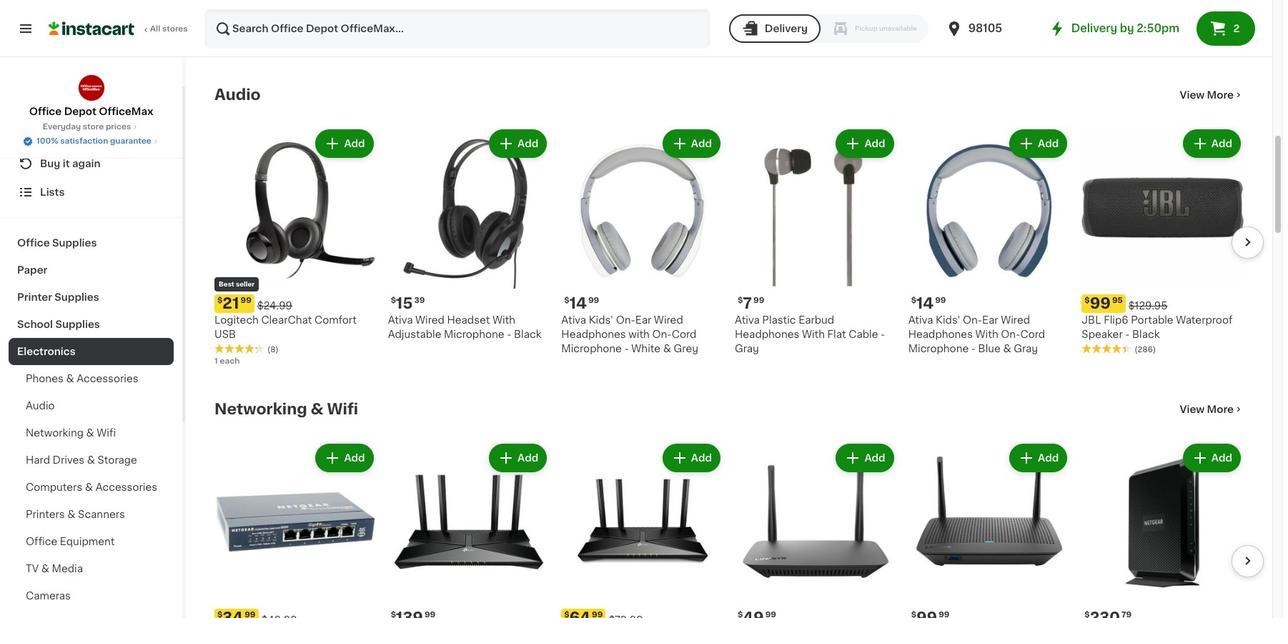 Task type: describe. For each thing, give the bounding box(es) containing it.
delivery button
[[729, 14, 821, 43]]

adjustable
[[388, 329, 441, 339]]

dect
[[764, 0, 792, 10]]

corded
[[735, 15, 773, 25]]

all
[[150, 25, 160, 33]]

$ 14 99 for ativa kids' on-ear wired headphones with on-cord microphone - white & grey
[[564, 296, 599, 311]]

headset
[[447, 315, 490, 325]]

14 for ativa kids' on-ear wired headphones with on-cord microphone - white & grey
[[569, 296, 587, 311]]

storage inside maxell folding storage travel case - black
[[636, 0, 675, 10]]

1 vertical spatial 7
[[743, 296, 752, 311]]

ativa wired headset with adjustable microphone - black
[[388, 315, 541, 339]]

case inside maxell folding storage travel case - black
[[561, 15, 587, 25]]

1 horizontal spatial networking & wifi link
[[214, 401, 358, 418]]

cord for gray
[[1020, 329, 1045, 339]]

service type group
[[729, 14, 928, 43]]

microphone inside ativa wired headset with adjustable microphone - black
[[444, 329, 504, 339]]

$ for ativa kids' on-ear wired headphones with on-cord microphone - white & grey
[[564, 296, 569, 304]]

jbl
[[1082, 315, 1101, 325]]

phone inside vivitar ring light and smart phone kit, flexible, usb powered 1 each
[[214, 15, 247, 25]]

2
[[1233, 24, 1240, 34]]

electronics
[[17, 347, 76, 357]]

39
[[414, 296, 425, 304]]

- inside speck presidio2 grip case with magsafe for apple iphone 14 - black
[[1054, 15, 1059, 25]]

office depot officemax logo image
[[78, 74, 105, 102]]

- inside ativa plastic earbud headphones with flat cable - gray
[[881, 329, 885, 339]]

office for office depot officemax
[[29, 107, 62, 117]]

lists
[[40, 187, 65, 197]]

iphone inside speck presidio2 grip case with magsafe for apple iphone 14 - black
[[1004, 15, 1038, 25]]

stores
[[162, 25, 188, 33]]

each inside product group
[[220, 357, 240, 365]]

vivitar ring light and smart phone kit, flexible, usb powered 1 each
[[214, 0, 353, 51]]

scanners
[[78, 510, 125, 520]]

printer supplies
[[17, 292, 99, 302]]

ear for with
[[635, 315, 651, 325]]

- inside jbl flip6 portable waterproof speaker - black
[[1125, 329, 1130, 339]]

11
[[502, 15, 510, 25]]

95
[[1112, 296, 1123, 304]]

$129.95
[[1129, 301, 1168, 311]]

by
[[1120, 23, 1134, 34]]

100%
[[37, 137, 58, 145]]

maxell
[[561, 0, 594, 10]]

at&t dect 6.0 expandable corded & cordless phone system with digital answering system
[[735, 0, 889, 53]]

powered
[[214, 29, 259, 39]]

accessories for computers & accessories
[[96, 483, 157, 493]]

view more link for audio
[[1180, 88, 1244, 102]]

networking & wifi inside networking & wifi link
[[26, 428, 116, 438]]

printer
[[17, 292, 52, 302]]

guarantee
[[110, 137, 151, 145]]

100% satisfaction guarantee
[[37, 137, 151, 145]]

prices
[[106, 123, 131, 131]]

smart
[[323, 0, 353, 10]]

$64.99 original price: $79.99 element
[[561, 609, 723, 618]]

office for office supplies
[[17, 238, 50, 248]]

case inside the speck clear presidio perfect case for apple iphone 11
[[388, 15, 414, 25]]

office for office equipment
[[26, 537, 57, 547]]

99 left 95 at the right
[[1090, 296, 1111, 311]]

tv & media link
[[9, 555, 174, 583]]

delivery by 2:50pm link
[[1048, 20, 1179, 37]]

satisfaction
[[60, 137, 108, 145]]

1 inside product group
[[214, 357, 218, 365]]

product group containing 99
[[1082, 127, 1244, 356]]

1 inside vivitar ring light and smart phone kit, flexible, usb powered 1 each
[[214, 43, 218, 51]]

delivery by 2:50pm
[[1071, 23, 1179, 34]]

expandable
[[813, 0, 873, 10]]

jbl flip6 portable waterproof speaker - black
[[1082, 315, 1233, 339]]

& inside ativa kids' on-ear wired headphones with on-cord microphone - blue & gray
[[1003, 344, 1011, 354]]

store
[[83, 123, 104, 131]]

best
[[219, 281, 234, 287]]

otterbox commuter case for iphone 7 & 8 in black
[[1082, 0, 1229, 25]]

2 system from the top
[[735, 43, 773, 53]]

& inside otterbox commuter case for iphone 7 & 8 in black
[[1127, 15, 1135, 25]]

speck presidio2 grip case with magsafe for apple iphone 14 - black
[[908, 0, 1067, 39]]

cable
[[849, 329, 878, 339]]

grip
[[992, 0, 1013, 10]]

grey
[[674, 344, 698, 354]]

buy
[[40, 159, 60, 169]]

99 inside $ 21 99
[[241, 296, 252, 304]]

travel
[[678, 0, 707, 10]]

phone inside at&t dect 6.0 expandable corded & cordless phone system with digital answering system
[[833, 15, 865, 25]]

printers & scanners
[[26, 510, 125, 520]]

ativa for ativa kids' on-ear wired headphones with on-cord microphone - white & grey
[[561, 315, 586, 325]]

presidio
[[451, 0, 492, 10]]

wired inside ativa wired headset with adjustable microphone - black
[[415, 315, 445, 325]]

folding
[[596, 0, 634, 10]]

depot
[[64, 107, 96, 117]]

$ for ativa kids' on-ear wired headphones with on-cord microphone - blue & gray
[[911, 296, 916, 304]]

again
[[72, 159, 101, 169]]

digital
[[801, 29, 833, 39]]

clearchat
[[261, 315, 312, 325]]

view more for networking & wifi
[[1180, 405, 1234, 415]]

speck clear presidio perfect case for apple iphone 11
[[388, 0, 531, 25]]

$ 21 99
[[217, 296, 252, 311]]

view for networking & wifi
[[1180, 405, 1205, 415]]

99 for ativa kids' on-ear wired headphones with on-cord microphone - white & grey
[[588, 296, 599, 304]]

portable
[[1131, 315, 1174, 325]]

school supplies link
[[9, 311, 174, 338]]

& inside at&t dect 6.0 expandable corded & cordless phone system with digital answering system
[[775, 15, 783, 25]]

& inside ativa kids' on-ear wired headphones with on-cord microphone - white & grey
[[663, 344, 671, 354]]

phones & accessories link
[[9, 365, 174, 392]]

clear
[[422, 0, 448, 10]]

paper
[[17, 265, 47, 275]]

storage inside 'hard drives & storage' link
[[98, 455, 137, 465]]

with inside speck presidio2 grip case with magsafe for apple iphone 14 - black
[[1044, 0, 1067, 10]]

equipment
[[60, 537, 115, 547]]

each inside vivitar ring light and smart phone kit, flexible, usb powered 1 each
[[220, 43, 240, 51]]

office supplies
[[17, 238, 97, 248]]

$ for ativa wired headset with adjustable microphone - black
[[391, 296, 396, 304]]

ativa plastic earbud headphones with flat cable - gray
[[735, 315, 885, 354]]

supplies for office supplies
[[52, 238, 97, 248]]

99 for ativa plastic earbud headphones with flat cable - gray
[[753, 296, 764, 304]]

view more for audio
[[1180, 90, 1234, 100]]

with inside ativa kids' on-ear wired headphones with on-cord microphone - blue & gray
[[975, 329, 998, 339]]

- inside maxell folding storage travel case - black
[[590, 15, 594, 25]]

item carousel region for audio
[[214, 121, 1264, 378]]

computers
[[26, 483, 82, 493]]

2:50pm
[[1137, 23, 1179, 34]]

drives
[[53, 455, 84, 465]]

1 horizontal spatial networking
[[214, 402, 307, 417]]

1 vertical spatial audio link
[[9, 392, 174, 420]]

14 for ativa kids' on-ear wired headphones with on-cord microphone - blue & gray
[[916, 296, 934, 311]]

vivitar
[[214, 0, 245, 10]]

$ for ativa plastic earbud headphones with flat cable - gray
[[738, 296, 743, 304]]

speck for speck presidio2 grip case with magsafe for apple iphone 14 - black
[[908, 0, 940, 10]]

more for networking & wifi
[[1207, 405, 1234, 415]]

everyday store prices
[[43, 123, 131, 131]]

ear for with
[[982, 315, 998, 325]]

98105 button
[[945, 9, 1031, 49]]

with
[[629, 329, 650, 339]]

with inside ativa plastic earbud headphones with flat cable - gray
[[802, 329, 825, 339]]

$21.99 original price: $24.99 element
[[214, 294, 376, 313]]

electronics link
[[9, 338, 174, 365]]



Task type: locate. For each thing, give the bounding box(es) containing it.
usb down logitech
[[214, 329, 236, 339]]

ativa inside ativa kids' on-ear wired headphones with on-cord microphone - blue & gray
[[908, 315, 933, 325]]

- inside ativa wired headset with adjustable microphone - black
[[507, 329, 511, 339]]

gray inside ativa kids' on-ear wired headphones with on-cord microphone - blue & gray
[[1014, 344, 1038, 354]]

networking up "drives" at the bottom left of the page
[[26, 428, 84, 438]]

usb inside logitech clearchat comfort usb
[[214, 329, 236, 339]]

wired inside ativa kids' on-ear wired headphones with on-cord microphone - blue & gray
[[1001, 315, 1030, 325]]

kids' inside ativa kids' on-ear wired headphones with on-cord microphone - white & grey
[[589, 315, 613, 325]]

usb
[[312, 15, 333, 25], [214, 329, 236, 339]]

microphone inside ativa kids' on-ear wired headphones with on-cord microphone - blue & gray
[[908, 344, 969, 354]]

speck for speck clear presidio perfect case for apple iphone 11
[[388, 0, 419, 10]]

black inside maxell folding storage travel case - black
[[597, 15, 624, 25]]

1 horizontal spatial kids'
[[936, 315, 960, 325]]

delivery for delivery by 2:50pm
[[1071, 23, 1117, 34]]

1 horizontal spatial wired
[[654, 315, 683, 325]]

(761)
[[1135, 31, 1154, 39]]

1 iphone from the left
[[465, 15, 499, 25]]

$ inside $ 21 99
[[217, 296, 223, 304]]

networking & wifi link
[[214, 401, 358, 418], [9, 420, 174, 447]]

3 wired from the left
[[1001, 315, 1030, 325]]

2 vertical spatial office
[[26, 537, 57, 547]]

phones & accessories
[[26, 374, 138, 384]]

networking & wifi
[[214, 402, 358, 417], [26, 428, 116, 438]]

2 $ from the left
[[738, 296, 743, 304]]

0 horizontal spatial audio
[[26, 401, 55, 411]]

1 vertical spatial audio
[[26, 401, 55, 411]]

logitech clearchat comfort usb
[[214, 315, 357, 339]]

product group
[[214, 127, 376, 367], [388, 127, 550, 341], [561, 127, 723, 356], [735, 127, 897, 356], [908, 127, 1070, 356], [1082, 127, 1244, 356], [214, 441, 376, 618], [388, 441, 550, 618], [561, 441, 723, 618], [735, 441, 897, 618], [908, 441, 1070, 618], [1082, 441, 1244, 618]]

wired for ativa kids' on-ear wired headphones with on-cord microphone - blue & gray
[[1001, 315, 1030, 325]]

0 horizontal spatial headphones
[[561, 329, 626, 339]]

99 up ativa kids' on-ear wired headphones with on-cord microphone - blue & gray
[[935, 296, 946, 304]]

usb down and
[[312, 15, 333, 25]]

presidio2
[[942, 0, 989, 10]]

for down clear
[[416, 15, 430, 25]]

ear inside ativa kids' on-ear wired headphones with on-cord microphone - blue & gray
[[982, 315, 998, 325]]

2 horizontal spatial headphones
[[908, 329, 973, 339]]

ativa for ativa wired headset with adjustable microphone - black
[[388, 315, 413, 325]]

1 wired from the left
[[415, 315, 445, 325]]

2 horizontal spatial 14
[[1041, 15, 1052, 25]]

1 apple from the left
[[433, 15, 462, 25]]

1 gray from the left
[[735, 344, 759, 354]]

1 view more link from the top
[[1180, 88, 1244, 102]]

2 $ 14 99 from the left
[[911, 296, 946, 311]]

cordless
[[786, 15, 831, 25]]

$ 14 99
[[564, 296, 599, 311], [911, 296, 946, 311]]

more for audio
[[1207, 90, 1234, 100]]

product group containing 7
[[735, 127, 897, 356]]

2 gray from the left
[[1014, 344, 1038, 354]]

0 vertical spatial item carousel region
[[214, 121, 1264, 378]]

apple inside speck presidio2 grip case with magsafe for apple iphone 14 - black
[[972, 15, 1001, 25]]

0 vertical spatial 7
[[1119, 15, 1125, 25]]

$ inside $ 99 95
[[1085, 296, 1090, 304]]

1 vertical spatial storage
[[98, 455, 137, 465]]

blue
[[978, 344, 1001, 354]]

office down 'printers'
[[26, 537, 57, 547]]

1 $ 14 99 from the left
[[564, 296, 599, 311]]

ativa for ativa plastic earbud headphones with flat cable - gray
[[735, 315, 760, 325]]

it
[[63, 159, 70, 169]]

add
[[344, 139, 365, 149], [518, 139, 538, 149], [691, 139, 712, 149], [865, 139, 885, 149], [1038, 139, 1059, 149], [1211, 139, 1232, 149], [344, 453, 365, 463], [518, 453, 538, 463], [691, 453, 712, 463], [865, 453, 885, 463], [1038, 453, 1059, 463], [1211, 453, 1232, 463]]

usb inside vivitar ring light and smart phone kit, flexible, usb powered 1 each
[[312, 15, 333, 25]]

1 vertical spatial networking
[[26, 428, 84, 438]]

white
[[631, 344, 661, 354]]

0 horizontal spatial $ 14 99
[[564, 296, 599, 311]]

6.0
[[795, 0, 811, 10]]

1 vertical spatial wifi
[[97, 428, 116, 438]]

14 right 98105 "popup button"
[[1041, 15, 1052, 25]]

99 up ativa kids' on-ear wired headphones with on-cord microphone - white & grey
[[588, 296, 599, 304]]

$24.99
[[257, 301, 292, 311]]

gray down the "$ 7 99"
[[735, 344, 759, 354]]

speck inside the speck clear presidio perfect case for apple iphone 11
[[388, 0, 419, 10]]

0 vertical spatial audio
[[214, 87, 261, 102]]

1 horizontal spatial headphones
[[735, 329, 799, 339]]

delivery down otterbox
[[1071, 23, 1117, 34]]

delivery down dect
[[765, 24, 808, 34]]

2 iphone from the left
[[1004, 15, 1038, 25]]

1 horizontal spatial 7
[[1119, 15, 1125, 25]]

1 horizontal spatial 14
[[916, 296, 934, 311]]

1 horizontal spatial usb
[[312, 15, 333, 25]]

2 headphones from the left
[[561, 329, 626, 339]]

accessories
[[77, 374, 138, 384], [96, 483, 157, 493]]

1 vertical spatial networking & wifi link
[[9, 420, 174, 447]]

0 vertical spatial supplies
[[52, 238, 97, 248]]

kids' inside ativa kids' on-ear wired headphones with on-cord microphone - blue & gray
[[936, 315, 960, 325]]

office
[[29, 107, 62, 117], [17, 238, 50, 248], [26, 537, 57, 547]]

black inside ativa wired headset with adjustable microphone - black
[[514, 329, 541, 339]]

headphones inside ativa kids' on-ear wired headphones with on-cord microphone - blue & gray
[[908, 329, 973, 339]]

3 ativa from the left
[[561, 315, 586, 325]]

item carousel region for networking & wifi
[[194, 435, 1264, 618]]

ativa
[[735, 315, 760, 325], [388, 315, 413, 325], [561, 315, 586, 325], [908, 315, 933, 325]]

1 ear from the left
[[635, 315, 651, 325]]

supplies down paper link
[[55, 292, 99, 302]]

2 view more from the top
[[1180, 405, 1234, 415]]

2 more from the top
[[1207, 405, 1234, 415]]

office up everyday
[[29, 107, 62, 117]]

cord left speaker
[[1020, 329, 1045, 339]]

8
[[1138, 15, 1145, 25]]

0 horizontal spatial microphone
[[444, 329, 504, 339]]

1 ativa from the left
[[735, 315, 760, 325]]

cameras
[[26, 591, 71, 601]]

office depot officemax
[[29, 107, 153, 117]]

networking down 1 each
[[214, 402, 307, 417]]

0 vertical spatial office
[[29, 107, 62, 117]]

1 vertical spatial view
[[1180, 405, 1205, 415]]

1 horizontal spatial for
[[955, 15, 969, 25]]

1 1 from the top
[[214, 43, 218, 51]]

black inside otterbox commuter case for iphone 7 & 8 in black
[[1158, 15, 1186, 25]]

0 horizontal spatial for
[[416, 15, 430, 25]]

supplies up electronics link
[[55, 320, 100, 330]]

0 horizontal spatial usb
[[214, 329, 236, 339]]

headphones for ativa kids' on-ear wired headphones with on-cord microphone - blue & gray
[[908, 329, 973, 339]]

printers
[[26, 510, 65, 520]]

2 horizontal spatial wired
[[1001, 315, 1030, 325]]

7 left 8
[[1119, 15, 1125, 25]]

speck up magsafe on the right of page
[[908, 0, 940, 10]]

1 vertical spatial each
[[220, 357, 240, 365]]

0 vertical spatial 1
[[214, 43, 218, 51]]

networking & wifi link up 'hard drives & storage'
[[9, 420, 174, 447]]

1 vertical spatial item carousel region
[[194, 435, 1264, 618]]

0 horizontal spatial 7
[[743, 296, 752, 311]]

hard
[[26, 455, 50, 465]]

$ 14 99 for ativa kids' on-ear wired headphones with on-cord microphone - blue & gray
[[911, 296, 946, 311]]

tv & media
[[26, 564, 83, 574]]

2 ear from the left
[[982, 315, 998, 325]]

item carousel region containing add
[[194, 435, 1264, 618]]

2 speck from the left
[[908, 0, 940, 10]]

1 horizontal spatial apple
[[972, 15, 1001, 25]]

0 vertical spatial system
[[735, 29, 773, 39]]

headphones for ativa kids' on-ear wired headphones with on-cord microphone - white & grey
[[561, 329, 626, 339]]

2 view from the top
[[1180, 405, 1205, 415]]

1 vertical spatial 1
[[214, 357, 218, 365]]

98105
[[968, 23, 1002, 34]]

1 horizontal spatial ear
[[982, 315, 998, 325]]

1 horizontal spatial $ 14 99
[[911, 296, 946, 311]]

instacart logo image
[[49, 20, 134, 37]]

1 view more from the top
[[1180, 90, 1234, 100]]

flexible,
[[268, 15, 309, 25]]

system
[[735, 29, 773, 39], [735, 43, 773, 53]]

0 vertical spatial audio link
[[214, 86, 261, 104]]

1 down powered
[[214, 43, 218, 51]]

0 horizontal spatial gray
[[735, 344, 759, 354]]

2 1 from the top
[[214, 357, 218, 365]]

99 right 21
[[241, 296, 252, 304]]

kids' for with
[[936, 315, 960, 325]]

shop
[[40, 130, 67, 140]]

networking & wifi link down (8)
[[214, 401, 358, 418]]

with
[[1044, 0, 1067, 10], [776, 29, 799, 39], [492, 315, 515, 325], [802, 329, 825, 339], [975, 329, 998, 339]]

14 inside speck presidio2 grip case with magsafe for apple iphone 14 - black
[[1041, 15, 1052, 25]]

0 horizontal spatial networking & wifi
[[26, 428, 116, 438]]

ativa inside ativa wired headset with adjustable microphone - black
[[388, 315, 413, 325]]

0 horizontal spatial kids'
[[589, 315, 613, 325]]

0 horizontal spatial delivery
[[765, 24, 808, 34]]

1 view from the top
[[1180, 90, 1205, 100]]

iphone down otterbox
[[1082, 15, 1116, 25]]

14 up ativa kids' on-ear wired headphones with on-cord microphone - white & grey
[[569, 296, 587, 311]]

★★★★★
[[388, 29, 438, 39], [388, 29, 438, 39], [1082, 29, 1132, 39], [1082, 29, 1132, 39], [214, 344, 264, 354], [214, 344, 264, 354], [1082, 344, 1132, 354], [1082, 344, 1132, 354]]

tv
[[26, 564, 39, 574]]

3 iphone from the left
[[1082, 15, 1116, 25]]

ear up with
[[635, 315, 651, 325]]

2 kids' from the left
[[936, 315, 960, 325]]

0 vertical spatial each
[[220, 43, 240, 51]]

for inside speck presidio2 grip case with magsafe for apple iphone 14 - black
[[955, 15, 969, 25]]

delivery
[[1071, 23, 1117, 34], [765, 24, 808, 34]]

2 horizontal spatial for
[[1215, 0, 1229, 10]]

1 horizontal spatial delivery
[[1071, 23, 1117, 34]]

media
[[52, 564, 83, 574]]

cord for grey
[[672, 329, 697, 339]]

microphone left white
[[561, 344, 622, 354]]

gray inside ativa plastic earbud headphones with flat cable - gray
[[735, 344, 759, 354]]

2 phone from the left
[[833, 15, 865, 25]]

0 horizontal spatial 14
[[569, 296, 587, 311]]

0 vertical spatial more
[[1207, 90, 1234, 100]]

kids'
[[589, 315, 613, 325], [936, 315, 960, 325]]

4 ativa from the left
[[908, 315, 933, 325]]

0 horizontal spatial apple
[[433, 15, 462, 25]]

1 horizontal spatial audio
[[214, 87, 261, 102]]

for up 2 button
[[1215, 0, 1229, 10]]

printer supplies link
[[9, 284, 174, 311]]

0 horizontal spatial iphone
[[465, 15, 499, 25]]

1 horizontal spatial iphone
[[1004, 15, 1038, 25]]

2 cord from the left
[[1020, 329, 1045, 339]]

0 vertical spatial wifi
[[327, 402, 358, 417]]

1 $ from the left
[[217, 296, 223, 304]]

speck
[[388, 0, 419, 10], [908, 0, 940, 10]]

each down powered
[[220, 43, 240, 51]]

paper link
[[9, 257, 174, 284]]

storage left travel
[[636, 0, 675, 10]]

ativa kids' on-ear wired headphones with on-cord microphone - white & grey
[[561, 315, 698, 354]]

audio down phones at the left bottom of page
[[26, 401, 55, 411]]

networking & wifi up "drives" at the bottom left of the page
[[26, 428, 116, 438]]

item carousel region containing 21
[[214, 121, 1264, 378]]

item carousel region
[[214, 121, 1264, 378], [194, 435, 1264, 618]]

cord up grey
[[672, 329, 697, 339]]

case
[[1016, 0, 1041, 10], [1187, 0, 1213, 10], [388, 15, 414, 25], [561, 15, 587, 25]]

ativa inside ativa kids' on-ear wired headphones with on-cord microphone - white & grey
[[561, 315, 586, 325]]

seller
[[236, 281, 255, 287]]

$ 7 99
[[738, 296, 764, 311]]

with inside ativa wired headset with adjustable microphone - black
[[492, 315, 515, 325]]

1 horizontal spatial storage
[[636, 0, 675, 10]]

1 horizontal spatial cord
[[1020, 329, 1045, 339]]

0 vertical spatial view more link
[[1180, 88, 1244, 102]]

office inside office depot officemax link
[[29, 107, 62, 117]]

office inside office equipment link
[[26, 537, 57, 547]]

-
[[590, 15, 594, 25], [1054, 15, 1059, 25], [881, 329, 885, 339], [507, 329, 511, 339], [1125, 329, 1130, 339], [624, 344, 629, 354], [971, 344, 976, 354]]

2 view more link from the top
[[1180, 402, 1244, 417]]

case inside otterbox commuter case for iphone 7 & 8 in black
[[1187, 0, 1213, 10]]

1 speck from the left
[[388, 0, 419, 10]]

- inside ativa kids' on-ear wired headphones with on-cord microphone - white & grey
[[624, 344, 629, 354]]

each down logitech
[[220, 357, 240, 365]]

iphone inside the speck clear presidio perfect case for apple iphone 11
[[465, 15, 499, 25]]

phone down vivitar
[[214, 15, 247, 25]]

iphone down grip
[[1004, 15, 1038, 25]]

4 $ from the left
[[564, 296, 569, 304]]

networking
[[214, 402, 307, 417], [26, 428, 84, 438]]

with inside at&t dect 6.0 expandable corded & cordless phone system with digital answering system
[[776, 29, 799, 39]]

accessories up scanners
[[96, 483, 157, 493]]

0 horizontal spatial networking
[[26, 428, 84, 438]]

microphone down headset
[[444, 329, 504, 339]]

2 button
[[1197, 11, 1255, 46]]

3 $ from the left
[[391, 296, 396, 304]]

1 horizontal spatial gray
[[1014, 344, 1038, 354]]

$ inside the "$ 7 99"
[[738, 296, 743, 304]]

1 vertical spatial networking & wifi
[[26, 428, 116, 438]]

- inside ativa kids' on-ear wired headphones with on-cord microphone - blue & gray
[[971, 344, 976, 354]]

2 vertical spatial supplies
[[55, 320, 100, 330]]

$
[[217, 296, 223, 304], [738, 296, 743, 304], [391, 296, 396, 304], [564, 296, 569, 304], [911, 296, 916, 304], [1085, 296, 1090, 304]]

1 vertical spatial usb
[[214, 329, 236, 339]]

headphones inside ativa plastic earbud headphones with flat cable - gray
[[735, 329, 799, 339]]

2 horizontal spatial microphone
[[908, 344, 969, 354]]

on-
[[616, 315, 635, 325], [963, 315, 982, 325], [652, 329, 672, 339], [1001, 329, 1020, 339]]

cord
[[672, 329, 697, 339], [1020, 329, 1045, 339]]

iphone down presidio
[[465, 15, 499, 25]]

1 vertical spatial accessories
[[96, 483, 157, 493]]

view for audio
[[1180, 90, 1205, 100]]

flat
[[827, 329, 846, 339]]

computers & accessories
[[26, 483, 157, 493]]

wired for ativa kids' on-ear wired headphones with on-cord microphone - white & grey
[[654, 315, 683, 325]]

$99.95 original price: $129.95 element
[[1082, 294, 1244, 313]]

maxell folding storage travel case - black button
[[561, 0, 723, 38]]

$34.99 original price: $49.99 element
[[214, 609, 376, 618]]

1 horizontal spatial microphone
[[561, 344, 622, 354]]

microphone inside ativa kids' on-ear wired headphones with on-cord microphone - white & grey
[[561, 344, 622, 354]]

None search field
[[204, 9, 710, 49]]

iphone inside otterbox commuter case for iphone 7 & 8 in black
[[1082, 15, 1116, 25]]

1 horizontal spatial phone
[[833, 15, 865, 25]]

14 up ativa kids' on-ear wired headphones with on-cord microphone - blue & gray
[[916, 296, 934, 311]]

all stores link
[[49, 9, 189, 49]]

wired inside ativa kids' on-ear wired headphones with on-cord microphone - white & grey
[[654, 315, 683, 325]]

speck inside speck presidio2 grip case with magsafe for apple iphone 14 - black
[[908, 0, 940, 10]]

1 vertical spatial view more
[[1180, 405, 1234, 415]]

ativa for ativa kids' on-ear wired headphones with on-cord microphone - blue & gray
[[908, 315, 933, 325]]

school supplies
[[17, 320, 100, 330]]

networking & wifi down (8)
[[214, 402, 358, 417]]

1 horizontal spatial wifi
[[327, 402, 358, 417]]

$ 99 95
[[1085, 296, 1123, 311]]

99 inside the "$ 7 99"
[[753, 296, 764, 304]]

1 horizontal spatial audio link
[[214, 86, 261, 104]]

view more link for networking & wifi
[[1180, 402, 1244, 417]]

audio down powered
[[214, 87, 261, 102]]

office up paper
[[17, 238, 50, 248]]

0 horizontal spatial cord
[[672, 329, 697, 339]]

supplies up paper link
[[52, 238, 97, 248]]

ear
[[635, 315, 651, 325], [982, 315, 998, 325]]

0 vertical spatial view more
[[1180, 90, 1234, 100]]

phone down the expandable at the right top of the page
[[833, 15, 865, 25]]

headphones inside ativa kids' on-ear wired headphones with on-cord microphone - white & grey
[[561, 329, 626, 339]]

accessories for phones & accessories
[[77, 374, 138, 384]]

more
[[1207, 90, 1234, 100], [1207, 405, 1234, 415]]

microphone left blue
[[908, 344, 969, 354]]

5 $ from the left
[[911, 296, 916, 304]]

audio link down phones & accessories
[[9, 392, 174, 420]]

0 vertical spatial networking & wifi
[[214, 402, 358, 417]]

kit,
[[249, 15, 266, 25]]

1 down logitech
[[214, 357, 218, 365]]

7
[[1119, 15, 1125, 25], [743, 296, 752, 311]]

cord inside ativa kids' on-ear wired headphones with on-cord microphone - blue & gray
[[1020, 329, 1045, 339]]

with down cordless
[[776, 29, 799, 39]]

1 horizontal spatial networking & wifi
[[214, 402, 358, 417]]

15
[[396, 296, 413, 311]]

0 horizontal spatial wifi
[[97, 428, 116, 438]]

ear inside ativa kids' on-ear wired headphones with on-cord microphone - white & grey
[[635, 315, 651, 325]]

2 apple from the left
[[972, 15, 1001, 25]]

supplies for school supplies
[[55, 320, 100, 330]]

accessories down electronics link
[[77, 374, 138, 384]]

$ 14 99 up ativa kids' on-ear wired headphones with on-cord microphone - white & grey
[[564, 296, 599, 311]]

cameras link
[[9, 583, 174, 610]]

1 phone from the left
[[214, 15, 247, 25]]

apple inside the speck clear presidio perfect case for apple iphone 11
[[433, 15, 462, 25]]

0 horizontal spatial networking & wifi link
[[9, 420, 174, 447]]

gray right blue
[[1014, 344, 1038, 354]]

best seller
[[219, 281, 255, 287]]

7 up ativa plastic earbud headphones with flat cable - gray
[[743, 296, 752, 311]]

2 horizontal spatial iphone
[[1082, 15, 1116, 25]]

0 vertical spatial networking & wifi link
[[214, 401, 358, 418]]

0 horizontal spatial ear
[[635, 315, 651, 325]]

21
[[223, 296, 239, 311]]

answering
[[836, 29, 889, 39]]

1 vertical spatial view more link
[[1180, 402, 1244, 417]]

office depot officemax link
[[29, 74, 153, 119]]

1 vertical spatial more
[[1207, 405, 1234, 415]]

for inside the speck clear presidio perfect case for apple iphone 11
[[416, 15, 430, 25]]

speck left clear
[[388, 0, 419, 10]]

1 vertical spatial office
[[17, 238, 50, 248]]

0 horizontal spatial phone
[[214, 15, 247, 25]]

cord inside ativa kids' on-ear wired headphones with on-cord microphone - white & grey
[[672, 329, 697, 339]]

light
[[273, 0, 299, 10]]

view more
[[1180, 90, 1234, 100], [1180, 405, 1234, 415]]

0 horizontal spatial wired
[[415, 315, 445, 325]]

hard drives & storage link
[[9, 447, 174, 474]]

1 horizontal spatial speck
[[908, 0, 940, 10]]

0 vertical spatial networking
[[214, 402, 307, 417]]

ear up blue
[[982, 315, 998, 325]]

supplies
[[52, 238, 97, 248], [55, 292, 99, 302], [55, 320, 100, 330]]

1 vertical spatial supplies
[[55, 292, 99, 302]]

supplies for printer supplies
[[55, 292, 99, 302]]

1 kids' from the left
[[589, 315, 613, 325]]

0 vertical spatial storage
[[636, 0, 675, 10]]

storage up computers & accessories
[[98, 455, 137, 465]]

view
[[1180, 90, 1205, 100], [1180, 405, 1205, 415]]

product group containing 21
[[214, 127, 376, 367]]

2 each from the top
[[220, 357, 240, 365]]

1 each from the top
[[220, 43, 240, 51]]

(8)
[[267, 346, 279, 354]]

1 headphones from the left
[[735, 329, 799, 339]]

0 horizontal spatial audio link
[[9, 392, 174, 420]]

3 headphones from the left
[[908, 329, 973, 339]]

black inside jbl flip6 portable waterproof speaker - black
[[1132, 329, 1160, 339]]

0 vertical spatial accessories
[[77, 374, 138, 384]]

0 vertical spatial view
[[1180, 90, 1205, 100]]

1 vertical spatial system
[[735, 43, 773, 53]]

delivery for delivery
[[765, 24, 808, 34]]

earbud
[[799, 315, 834, 325]]

1 system from the top
[[735, 29, 773, 39]]

apple down clear
[[433, 15, 462, 25]]

$ 14 99 up ativa kids' on-ear wired headphones with on-cord microphone - blue & gray
[[911, 296, 946, 311]]

0 horizontal spatial speck
[[388, 0, 419, 10]]

delivery inside delivery button
[[765, 24, 808, 34]]

for down presidio2 in the top right of the page
[[955, 15, 969, 25]]

for inside otterbox commuter case for iphone 7 & 8 in black
[[1215, 0, 1229, 10]]

2 ativa from the left
[[388, 315, 413, 325]]

buy it again link
[[9, 149, 174, 178]]

0 horizontal spatial storage
[[98, 455, 137, 465]]

with up blue
[[975, 329, 998, 339]]

maxell folding storage travel case - black
[[561, 0, 707, 25]]

microphone for ativa kids' on-ear wired headphones with on-cord microphone - blue & gray
[[908, 344, 969, 354]]

microphone
[[444, 329, 504, 339], [561, 344, 622, 354], [908, 344, 969, 354]]

apple down grip
[[972, 15, 1001, 25]]

0 vertical spatial usb
[[312, 15, 333, 25]]

1 more from the top
[[1207, 90, 1234, 100]]

Search field
[[206, 10, 709, 47]]

otterbox
[[1082, 0, 1128, 10]]

black inside speck presidio2 grip case with magsafe for apple iphone 14 - black
[[908, 29, 936, 39]]

ativa inside ativa plastic earbud headphones with flat cable - gray
[[735, 315, 760, 325]]

audio link down powered
[[214, 86, 261, 104]]

$ inside $ 15 39
[[391, 296, 396, 304]]

100% satisfaction guarantee button
[[22, 133, 160, 147]]

kids' for with
[[589, 315, 613, 325]]

case inside speck presidio2 grip case with magsafe for apple iphone 14 - black
[[1016, 0, 1041, 10]]

1 cord from the left
[[672, 329, 697, 339]]

comfort
[[314, 315, 357, 325]]

7 inside otterbox commuter case for iphone 7 & 8 in black
[[1119, 15, 1125, 25]]

product group containing 15
[[388, 127, 550, 341]]

office inside "office supplies" link
[[17, 238, 50, 248]]

6 $ from the left
[[1085, 296, 1090, 304]]

microphone for ativa kids' on-ear wired headphones with on-cord microphone - white & grey
[[561, 344, 622, 354]]

(286)
[[1135, 346, 1156, 354]]

delivery inside delivery by 2:50pm link
[[1071, 23, 1117, 34]]

with down 'earbud'
[[802, 329, 825, 339]]

with left otterbox
[[1044, 0, 1067, 10]]

with right headset
[[492, 315, 515, 325]]

99 up plastic
[[753, 296, 764, 304]]

99 for ativa kids' on-ear wired headphones with on-cord microphone - blue & gray
[[935, 296, 946, 304]]

2 wired from the left
[[654, 315, 683, 325]]



Task type: vqa. For each thing, say whether or not it's contained in the screenshot.
the left "Audio" link
yes



